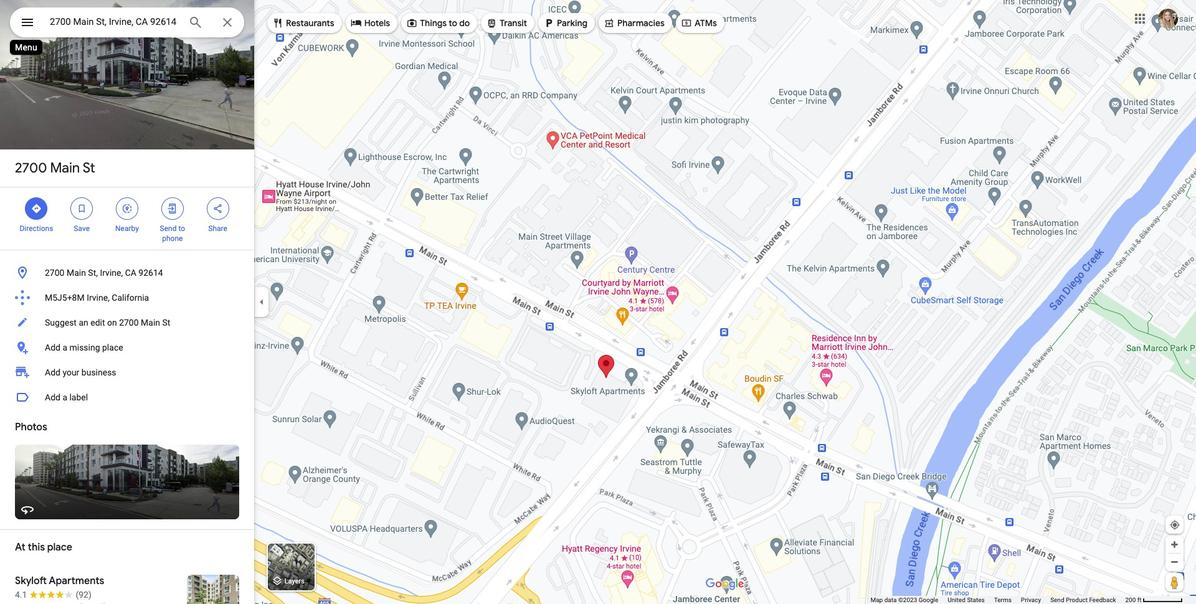Task type: locate. For each thing, give the bounding box(es) containing it.
actions for 2700 main st region
[[0, 188, 254, 250]]

2700
[[15, 160, 47, 177], [45, 268, 64, 278], [119, 318, 139, 328]]

to inside the  things to do
[[449, 17, 457, 29]]

0 vertical spatial main
[[50, 160, 80, 177]]


[[604, 16, 615, 30]]

send inside button
[[1051, 597, 1065, 604]]

(92)
[[76, 590, 91, 600]]

200 ft button
[[1126, 597, 1183, 604]]

 pharmacies
[[604, 16, 665, 30]]

label
[[69, 393, 88, 403]]

200
[[1126, 597, 1136, 604]]

2 vertical spatial 2700
[[119, 318, 139, 328]]

2700 main st, irvine, ca 92614 button
[[0, 260, 254, 285]]

main inside button
[[141, 318, 160, 328]]

1 horizontal spatial send
[[1051, 597, 1065, 604]]

0 vertical spatial a
[[63, 343, 67, 353]]

add left your
[[45, 368, 60, 378]]

send product feedback button
[[1051, 596, 1116, 604]]

1 vertical spatial to
[[178, 224, 185, 233]]

©2023
[[899, 597, 917, 604]]

google
[[919, 597, 939, 604]]

main up  at the left of the page
[[50, 160, 80, 177]]

place inside button
[[102, 343, 123, 353]]

transit
[[500, 17, 527, 29]]

send left product
[[1051, 597, 1065, 604]]

things
[[420, 17, 447, 29]]

irvine, right st,
[[100, 268, 123, 278]]

st up  at the left of the page
[[83, 160, 95, 177]]

1 horizontal spatial place
[[102, 343, 123, 353]]

None field
[[50, 14, 178, 29]]

directions
[[20, 224, 53, 233]]

st
[[83, 160, 95, 177], [162, 318, 170, 328]]

0 vertical spatial st
[[83, 160, 95, 177]]

st down m5j5+8m irvine, california button
[[162, 318, 170, 328]]


[[31, 202, 42, 216]]

2700 for 2700 main st, irvine, ca 92614
[[45, 268, 64, 278]]

1 vertical spatial 2700
[[45, 268, 64, 278]]

do
[[459, 17, 470, 29]]

1 vertical spatial add
[[45, 368, 60, 378]]

0 vertical spatial place
[[102, 343, 123, 353]]

restaurants
[[286, 17, 334, 29]]

irvine,
[[100, 268, 123, 278], [87, 293, 110, 303]]

1 add from the top
[[45, 343, 60, 353]]

photos
[[15, 421, 47, 434]]

parking
[[557, 17, 588, 29]]

edit
[[90, 318, 105, 328]]

add a missing place button
[[0, 335, 254, 360]]

add down suggest
[[45, 343, 60, 353]]

add left label
[[45, 393, 60, 403]]

1 vertical spatial st
[[162, 318, 170, 328]]

place down on
[[102, 343, 123, 353]]

to left do
[[449, 17, 457, 29]]

footer containing map data ©2023 google
[[871, 596, 1126, 604]]

2700 up m5j5+8m
[[45, 268, 64, 278]]

m5j5+8m irvine, california button
[[0, 285, 254, 310]]

a left missing
[[63, 343, 67, 353]]

1 horizontal spatial to
[[449, 17, 457, 29]]

 atms
[[681, 16, 717, 30]]

footer
[[871, 596, 1126, 604]]

add a missing place
[[45, 343, 123, 353]]

2700 Main St, Irvine, CA 92614 field
[[10, 7, 244, 37]]

apartments
[[49, 575, 104, 588]]

add your business link
[[0, 360, 254, 385]]

to up phone in the left of the page
[[178, 224, 185, 233]]

1 a from the top
[[63, 343, 67, 353]]

missing
[[69, 343, 100, 353]]

terms button
[[994, 596, 1012, 604]]

main left st,
[[67, 268, 86, 278]]

 restaurants
[[272, 16, 334, 30]]

1 vertical spatial irvine,
[[87, 293, 110, 303]]


[[122, 202, 133, 216]]

0 vertical spatial to
[[449, 17, 457, 29]]

add
[[45, 343, 60, 353], [45, 368, 60, 378], [45, 393, 60, 403]]

2700 for 2700 main st
[[15, 160, 47, 177]]

to
[[449, 17, 457, 29], [178, 224, 185, 233]]


[[167, 202, 178, 216]]

4.1
[[15, 590, 27, 600]]

share
[[208, 224, 227, 233]]

main
[[50, 160, 80, 177], [67, 268, 86, 278], [141, 318, 160, 328]]

send for send product feedback
[[1051, 597, 1065, 604]]

main inside button
[[67, 268, 86, 278]]

0 horizontal spatial st
[[83, 160, 95, 177]]

a left label
[[63, 393, 67, 403]]

2700 main st, irvine, ca 92614
[[45, 268, 163, 278]]


[[212, 202, 223, 216]]

privacy
[[1021, 597, 1041, 604]]


[[543, 16, 555, 30]]

a
[[63, 343, 67, 353], [63, 393, 67, 403]]

3 add from the top
[[45, 393, 60, 403]]

irvine, up edit
[[87, 293, 110, 303]]

add for add a label
[[45, 393, 60, 403]]

1 horizontal spatial st
[[162, 318, 170, 328]]

show your location image
[[1170, 520, 1181, 531]]

0 horizontal spatial to
[[178, 224, 185, 233]]

send inside send to phone
[[160, 224, 177, 233]]

add for add your business
[[45, 368, 60, 378]]

2700 main st main content
[[0, 0, 254, 604]]

1 vertical spatial a
[[63, 393, 67, 403]]

2 a from the top
[[63, 393, 67, 403]]

atms
[[695, 17, 717, 29]]

2700 up 
[[15, 160, 47, 177]]

suggest an edit on 2700 main st button
[[0, 310, 254, 335]]

0 vertical spatial 2700
[[15, 160, 47, 177]]

0 horizontal spatial send
[[160, 224, 177, 233]]

2 add from the top
[[45, 368, 60, 378]]

0 vertical spatial add
[[45, 343, 60, 353]]

add your business
[[45, 368, 116, 378]]

product
[[1066, 597, 1088, 604]]

main down california
[[141, 318, 160, 328]]

place
[[102, 343, 123, 353], [47, 542, 72, 554]]

to inside send to phone
[[178, 224, 185, 233]]

collapse side panel image
[[255, 295, 269, 309]]

footer inside google maps element
[[871, 596, 1126, 604]]

layers
[[285, 578, 305, 586]]

send up phone in the left of the page
[[160, 224, 177, 233]]

2 vertical spatial add
[[45, 393, 60, 403]]

irvine, inside button
[[87, 293, 110, 303]]

business
[[82, 368, 116, 378]]

place right this
[[47, 542, 72, 554]]

privacy button
[[1021, 596, 1041, 604]]

2700 right on
[[119, 318, 139, 328]]

at this place
[[15, 542, 72, 554]]

0 vertical spatial irvine,
[[100, 268, 123, 278]]

0 vertical spatial send
[[160, 224, 177, 233]]

2700 inside button
[[45, 268, 64, 278]]

1 vertical spatial main
[[67, 268, 86, 278]]

your
[[63, 368, 79, 378]]

2 vertical spatial main
[[141, 318, 160, 328]]

0 horizontal spatial place
[[47, 542, 72, 554]]

1 vertical spatial send
[[1051, 597, 1065, 604]]

data
[[885, 597, 897, 604]]

nearby
[[115, 224, 139, 233]]



Task type: vqa. For each thing, say whether or not it's contained in the screenshot.


Task type: describe. For each thing, give the bounding box(es) containing it.

[[76, 202, 87, 216]]

map
[[871, 597, 883, 604]]

send to phone
[[160, 224, 185, 243]]

pharmacies
[[618, 17, 665, 29]]

 hotels
[[351, 16, 390, 30]]

terms
[[994, 597, 1012, 604]]

show street view coverage image
[[1166, 573, 1184, 592]]

92614
[[139, 268, 163, 278]]

 transit
[[486, 16, 527, 30]]

2700 main st
[[15, 160, 95, 177]]

google maps element
[[0, 0, 1196, 604]]

at
[[15, 542, 25, 554]]

united states
[[948, 597, 985, 604]]

this
[[28, 542, 45, 554]]


[[486, 16, 497, 30]]

map data ©2023 google
[[871, 597, 939, 604]]

united
[[948, 597, 966, 604]]

 search field
[[10, 7, 244, 40]]

ft
[[1138, 597, 1142, 604]]

an
[[79, 318, 88, 328]]

suggest an edit on 2700 main st
[[45, 318, 170, 328]]


[[351, 16, 362, 30]]

feedback
[[1090, 597, 1116, 604]]

add a label button
[[0, 385, 254, 410]]

states
[[967, 597, 985, 604]]


[[20, 14, 35, 31]]

on
[[107, 318, 117, 328]]

save
[[74, 224, 90, 233]]

skyloft apartments
[[15, 575, 104, 588]]

google account: michelle dermenjian  
(michelle.dermenjian@adept.ai) image
[[1158, 8, 1178, 28]]

a for missing
[[63, 343, 67, 353]]

200 ft
[[1126, 597, 1142, 604]]

 things to do
[[406, 16, 470, 30]]

suggest
[[45, 318, 77, 328]]


[[272, 16, 284, 30]]

2700 inside button
[[119, 318, 139, 328]]

m5j5+8m irvine, california
[[45, 293, 149, 303]]

ca
[[125, 268, 136, 278]]

main for st
[[50, 160, 80, 177]]

irvine, inside button
[[100, 268, 123, 278]]

a for label
[[63, 393, 67, 403]]

st inside button
[[162, 318, 170, 328]]


[[681, 16, 692, 30]]

add for add a missing place
[[45, 343, 60, 353]]

united states button
[[948, 596, 985, 604]]

st,
[[88, 268, 98, 278]]

zoom out image
[[1170, 558, 1180, 567]]

send for send to phone
[[160, 224, 177, 233]]

skyloft
[[15, 575, 47, 588]]

zoom in image
[[1170, 540, 1180, 550]]

add a label
[[45, 393, 88, 403]]

4.1 stars 92 reviews image
[[15, 589, 91, 601]]


[[406, 16, 418, 30]]

send product feedback
[[1051, 597, 1116, 604]]

none field inside the 2700 main st, irvine, ca 92614 field
[[50, 14, 178, 29]]

 button
[[10, 7, 45, 40]]

california
[[112, 293, 149, 303]]

main for st,
[[67, 268, 86, 278]]

m5j5+8m
[[45, 293, 85, 303]]

hotels
[[364, 17, 390, 29]]

 parking
[[543, 16, 588, 30]]

phone
[[162, 234, 183, 243]]

1 vertical spatial place
[[47, 542, 72, 554]]



